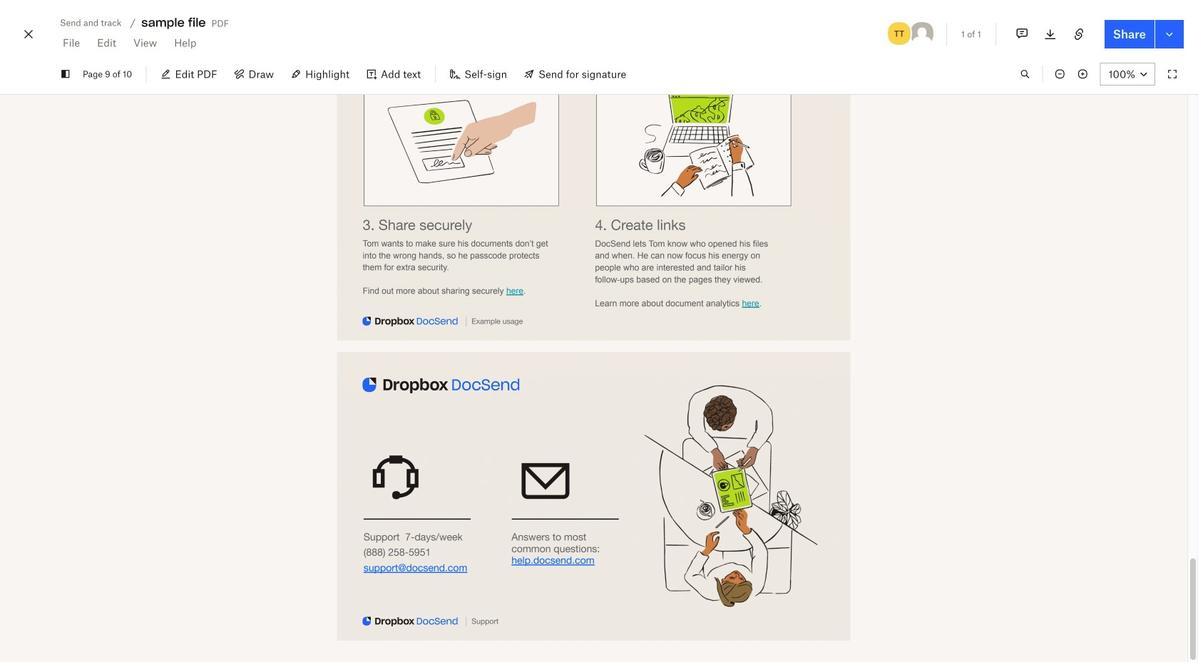 Task type: describe. For each thing, give the bounding box(es) containing it.
2 sample file.pdf image from the top
[[337, 352, 850, 641]]

1 sample file.pdf image from the top
[[337, 52, 850, 341]]



Task type: locate. For each thing, give the bounding box(es) containing it.
sample file.pdf image
[[337, 52, 850, 341], [337, 352, 850, 641]]

0 vertical spatial sample file.pdf image
[[337, 52, 850, 341]]

close image
[[20, 23, 37, 46]]

1 vertical spatial sample file.pdf image
[[337, 352, 850, 641]]



Task type: vqa. For each thing, say whether or not it's contained in the screenshot.
by in Put your brand front and center by adding your logo and background image or color to any files or folders you share.
no



